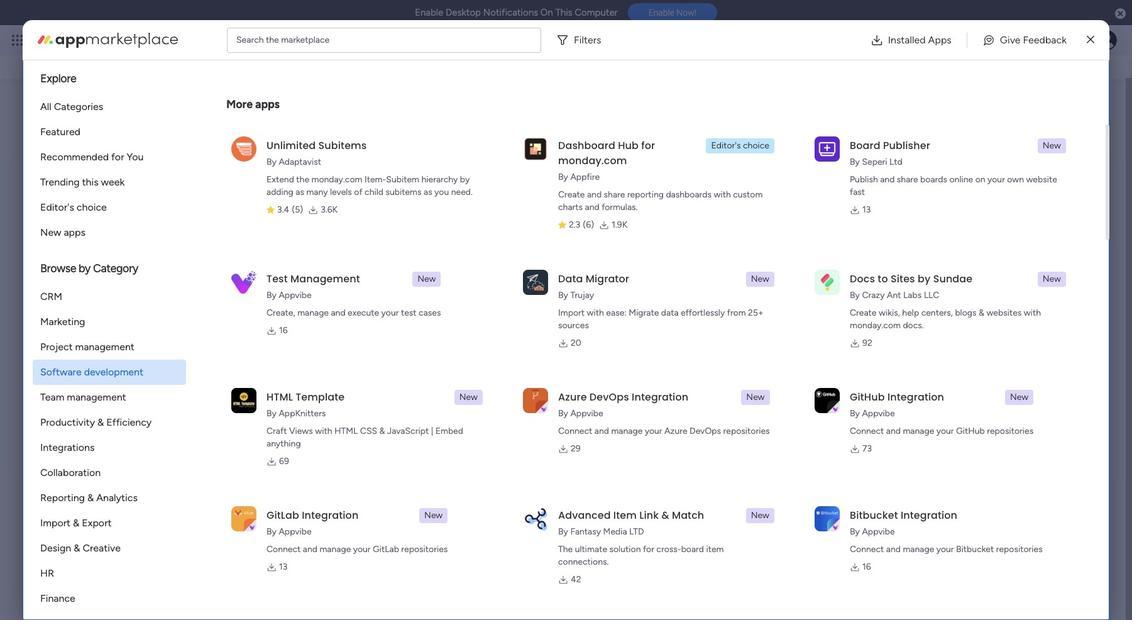 Task type: vqa. For each thing, say whether or not it's contained in the screenshot.


Task type: locate. For each thing, give the bounding box(es) containing it.
your down the azure devops integration
[[645, 426, 663, 437]]

1 horizontal spatial search
[[1060, 49, 1091, 61]]

help
[[962, 378, 981, 389]]

1 vertical spatial editor's choice
[[40, 201, 107, 213]]

monday.com inside extend the monday.com item-subitem hierarchy by adding as many levels of child subitems as you need.
[[312, 174, 363, 185]]

extend the monday.com item-subitem hierarchy by adding as many levels of child subitems as you need.
[[267, 174, 473, 197]]

roy mann image
[[70, 345, 95, 370]]

1 horizontal spatial work
[[102, 33, 124, 47]]

0 vertical spatial import
[[559, 308, 585, 318]]

1 as from the left
[[296, 187, 304, 197]]

dashboard hub for monday.com
[[559, 138, 656, 168]]

more apps
[[226, 97, 280, 111]]

by inside extend the monday.com item-subitem hierarchy by adding as many levels of child subitems as you need.
[[460, 174, 470, 185]]

app logo image for dashboard hub for monday.com
[[523, 136, 548, 161]]

app logo image for gitlab integration
[[231, 506, 257, 531]]

main right '>'
[[155, 253, 174, 264]]

appvibe for gitlab
[[279, 526, 312, 537]]

give
[[1001, 34, 1021, 46], [937, 50, 957, 61]]

and down appfire
[[587, 189, 602, 200]]

learn
[[913, 281, 938, 293], [962, 392, 984, 403]]

with left custom
[[714, 189, 731, 200]]

& right css
[[380, 426, 385, 437]]

0 vertical spatial share
[[897, 174, 919, 185]]

0 vertical spatial search
[[237, 34, 264, 45]]

creative
[[83, 542, 121, 554]]

0 horizontal spatial workspaces
[[77, 475, 139, 489]]

getting started
[[962, 317, 1025, 328]]

and left start
[[239, 407, 256, 419]]

and inside help center learn and get support
[[986, 392, 1001, 403]]

integration up connect and manage your bitbucket repositories
[[901, 508, 958, 523]]

no thanks
[[760, 408, 800, 418]]

by for data migrator
[[559, 290, 569, 301]]

workspace right '>'
[[176, 253, 218, 264]]

1 horizontal spatial monday.com
[[559, 153, 627, 168]]

search everything image
[[1026, 34, 1038, 47]]

invite right 'thanks'
[[825, 408, 847, 418]]

private board image
[[56, 231, 70, 245]]

apps
[[255, 97, 280, 111], [64, 226, 85, 238]]

for right hub
[[642, 138, 656, 153]]

give down inbox icon
[[937, 50, 957, 61]]

1 horizontal spatial github
[[957, 426, 985, 437]]

1 horizontal spatial enable
[[649, 8, 675, 18]]

1 horizontal spatial devops
[[690, 426, 721, 437]]

0 vertical spatial main
[[155, 253, 174, 264]]

1 vertical spatial gitlab
[[373, 544, 399, 555]]

1 vertical spatial choice
[[77, 201, 107, 213]]

invite for invite your teammates and start collaborating
[[135, 407, 161, 419]]

import up sources
[[559, 308, 585, 318]]

manage for github integration
[[903, 426, 935, 437]]

plans
[[237, 35, 258, 45]]

main down analytics
[[100, 512, 124, 526]]

share for hub
[[604, 189, 625, 200]]

craft views with html css & javascript | embed anything
[[267, 426, 464, 449]]

blogs
[[956, 308, 977, 318]]

your
[[95, 56, 116, 68], [988, 174, 1006, 185], [382, 308, 399, 318], [163, 407, 183, 419], [645, 426, 663, 437], [937, 426, 955, 437], [353, 544, 371, 555], [937, 544, 955, 555]]

16 down bitbucket integration by appvibe
[[863, 562, 872, 572]]

integration up connect and manage your gitlab repositories
[[302, 508, 359, 523]]

manage for gitlab integration
[[320, 544, 351, 555]]

1 horizontal spatial the
[[296, 174, 309, 185]]

1 horizontal spatial apps
[[255, 97, 280, 111]]

your right on
[[988, 174, 1006, 185]]

quick search results list box
[[40, 120, 882, 286]]

connect and manage your github repositories
[[850, 426, 1034, 437]]

close my workspaces image
[[40, 474, 55, 489]]

editor's
[[712, 140, 741, 151], [40, 201, 74, 213]]

lottie animation element
[[557, 32, 910, 80]]

github down help
[[957, 426, 985, 437]]

apps image
[[995, 34, 1008, 47]]

thanks
[[774, 408, 800, 418]]

work inside quick search results list box
[[72, 253, 91, 264]]

1 horizontal spatial azure
[[665, 426, 688, 437]]

1 horizontal spatial main
[[155, 253, 174, 264]]

0 horizontal spatial apps
[[64, 226, 85, 238]]

learn down help
[[962, 392, 984, 403]]

labs
[[904, 290, 922, 301]]

0 horizontal spatial learn
[[913, 281, 938, 293]]

1 vertical spatial learn
[[962, 392, 984, 403]]

integration up connect and manage your github repositories
[[888, 390, 945, 404]]

connect up '29'
[[559, 426, 593, 437]]

editor's choice down trending this week
[[40, 201, 107, 213]]

editor's up custom
[[712, 140, 741, 151]]

management up the development
[[75, 341, 135, 353]]

azure
[[559, 390, 587, 404], [665, 426, 688, 437]]

week
[[101, 176, 125, 188]]

data migrator
[[559, 272, 630, 286]]

give feedback button
[[973, 27, 1077, 53]]

learn inside help center learn and get support
[[962, 392, 984, 403]]

as left many
[[296, 187, 304, 197]]

management for work management > main workspace
[[93, 253, 145, 264]]

0 vertical spatial get
[[949, 281, 965, 293]]

0 vertical spatial devops
[[590, 390, 629, 404]]

apps up the component icon
[[64, 226, 85, 238]]

1 horizontal spatial by
[[460, 174, 470, 185]]

share for publisher
[[897, 174, 919, 185]]

by for test management
[[267, 290, 277, 301]]

& down my workspaces
[[87, 492, 94, 504]]

for inside the ultimate solution for cross-board item connections.
[[643, 544, 655, 555]]

hub
[[618, 138, 639, 153]]

0 vertical spatial the
[[266, 34, 279, 45]]

reporting & analytics
[[40, 492, 138, 504]]

1 horizontal spatial editor's choice
[[712, 140, 770, 151]]

workspace down analytics
[[127, 512, 182, 526]]

1 vertical spatial editor's
[[40, 201, 74, 213]]

new for azure devops integration
[[747, 392, 765, 403]]

appvibe for test
[[279, 290, 312, 301]]

new for github integration
[[1011, 392, 1029, 403]]

media
[[604, 526, 627, 537]]

azure down the azure devops integration
[[665, 426, 688, 437]]

browse by category
[[40, 262, 138, 275]]

app logo image for docs to sites by sundae
[[815, 270, 840, 295]]

monday.com down wikis,
[[850, 320, 901, 331]]

0 vertical spatial choice
[[743, 140, 770, 151]]

1 vertical spatial monday.com
[[312, 174, 363, 185]]

by right the component icon
[[79, 262, 91, 275]]

manage down github integration
[[903, 426, 935, 437]]

1 horizontal spatial workspaces
[[233, 56, 286, 68]]

and down gitlab integration
[[303, 544, 318, 555]]

0 horizontal spatial devops
[[590, 390, 629, 404]]

github down 7
[[850, 390, 885, 404]]

for
[[642, 138, 656, 153], [111, 151, 124, 163], [643, 544, 655, 555]]

management for project management
[[75, 341, 135, 353]]

0 horizontal spatial bitbucket
[[850, 508, 899, 523]]

connect for gitlab
[[267, 544, 301, 555]]

0 horizontal spatial editor's
[[40, 201, 74, 213]]

help
[[903, 308, 920, 318]]

enable left now!
[[649, 8, 675, 18]]

1 horizontal spatial get
[[1003, 392, 1016, 403]]

0 horizontal spatial gitlab
[[267, 508, 299, 523]]

0 horizontal spatial choice
[[77, 201, 107, 213]]

data
[[662, 308, 679, 318]]

v2 user feedback image
[[923, 49, 932, 63]]

boards,
[[150, 56, 183, 68]]

create
[[559, 189, 585, 200], [850, 308, 877, 318]]

boards
[[921, 174, 948, 185]]

connect up 73 at the bottom right of page
[[850, 426, 885, 437]]

work right the component icon
[[72, 253, 91, 264]]

connect down gitlab integration
[[267, 544, 301, 555]]

42
[[571, 574, 581, 585]]

productivity
[[40, 416, 95, 428]]

no
[[760, 408, 772, 418]]

by appvibe for test
[[267, 290, 312, 301]]

0 horizontal spatial 13
[[279, 562, 288, 572]]

0 vertical spatial create
[[559, 189, 585, 200]]

by for gitlab integration
[[267, 526, 277, 537]]

html up start
[[267, 390, 293, 404]]

advanced
[[559, 508, 611, 523]]

appknitters
[[279, 408, 326, 419]]

0 vertical spatial azure
[[559, 390, 587, 404]]

create inside create and share reporting dashboards with custom charts and formulas.
[[559, 189, 585, 200]]

1 horizontal spatial learn
[[962, 392, 984, 403]]

0 vertical spatial editor's
[[712, 140, 741, 151]]

1 horizontal spatial give
[[1001, 34, 1021, 46]]

monday.com inside dashboard hub for monday.com
[[559, 153, 627, 168]]

share inside publish and share boards online on your own website fast
[[897, 174, 919, 185]]

by seperi ltd
[[850, 157, 903, 167]]

marketplace
[[281, 34, 330, 45]]

with right websites
[[1024, 308, 1042, 318]]

enable for enable desktop notifications on this computer
[[415, 7, 444, 18]]

notifications image
[[912, 34, 925, 47]]

anything
[[267, 438, 301, 449]]

editor's choice up custom
[[712, 140, 770, 151]]

and inside publish and share boards online on your own website fast
[[881, 174, 895, 185]]

give inside button
[[1001, 34, 1021, 46]]

3.6k
[[321, 204, 338, 215]]

azure up '29'
[[559, 390, 587, 404]]

app logo image for azure devops integration
[[523, 388, 548, 413]]

workspaces down plans
[[233, 56, 286, 68]]

by appvibe down gitlab integration
[[267, 526, 312, 537]]

1 vertical spatial 16
[[863, 562, 872, 572]]

connect and manage your bitbucket repositories
[[850, 544, 1043, 555]]

16 for connect
[[863, 562, 872, 572]]

manage down gitlab integration
[[320, 544, 351, 555]]

& inside create wikis, help centers, blogs & websites with monday.com docs.
[[979, 308, 985, 318]]

apps for more apps
[[255, 97, 280, 111]]

integration inside bitbucket integration by appvibe
[[901, 508, 958, 523]]

enable left desktop
[[415, 7, 444, 18]]

by appfire
[[559, 172, 600, 182]]

0 vertical spatial give
[[1001, 34, 1021, 46]]

16 down create, on the left of page
[[279, 325, 288, 336]]

0 vertical spatial 16
[[279, 325, 288, 336]]

unlimited
[[267, 138, 316, 153]]

7
[[848, 351, 853, 363]]

integration up the connect and manage your azure devops repositories
[[632, 390, 689, 404]]

category
[[93, 262, 138, 275]]

& right blogs
[[979, 308, 985, 318]]

create,
[[267, 308, 295, 318]]

quick search button
[[1011, 43, 1101, 68]]

the down the adaptavist
[[296, 174, 309, 185]]

0 horizontal spatial share
[[604, 189, 625, 200]]

connect for azure
[[559, 426, 593, 437]]

0 horizontal spatial import
[[40, 517, 71, 529]]

1 vertical spatial give
[[937, 50, 957, 61]]

1 horizontal spatial editor's
[[712, 140, 741, 151]]

create up charts
[[559, 189, 585, 200]]

with
[[714, 189, 731, 200], [587, 308, 604, 318], [1024, 308, 1042, 318], [315, 426, 332, 437]]

app logo image
[[231, 136, 257, 161], [523, 136, 548, 161], [815, 136, 840, 161], [231, 270, 257, 295], [523, 270, 548, 295], [815, 270, 840, 295], [231, 388, 257, 413], [523, 388, 548, 413], [815, 388, 840, 413], [231, 506, 257, 531], [815, 506, 840, 531], [523, 506, 548, 531]]

notes
[[74, 232, 102, 244]]

0 vertical spatial work
[[102, 33, 124, 47]]

work up recent
[[102, 33, 124, 47]]

solution
[[610, 544, 641, 555]]

dapulse x slim image
[[1087, 32, 1095, 47]]

invite inside button
[[825, 408, 847, 418]]

1 horizontal spatial create
[[850, 308, 877, 318]]

new for html template
[[460, 392, 478, 403]]

apps marketplace image
[[38, 32, 178, 47]]

item
[[614, 508, 637, 523]]

templates image image
[[924, 99, 1090, 186]]

enable inside button
[[649, 8, 675, 18]]

with left ease:
[[587, 308, 604, 318]]

fantasy
[[571, 526, 601, 537]]

1 vertical spatial create
[[850, 308, 877, 318]]

share
[[897, 174, 919, 185], [604, 189, 625, 200]]

1 vertical spatial main
[[100, 512, 124, 526]]

quick search
[[1031, 49, 1091, 61]]

your left test
[[382, 308, 399, 318]]

invite down the development
[[135, 407, 161, 419]]

and down center
[[986, 392, 1001, 403]]

by appvibe up create, on the left of page
[[267, 290, 312, 301]]

by up llc
[[918, 272, 931, 286]]

the inside extend the monday.com item-subitem hierarchy by adding as many levels of child subitems as you need.
[[296, 174, 309, 185]]

repositories for connect and manage your gitlab repositories
[[401, 544, 448, 555]]

management inside quick search results list box
[[93, 253, 145, 264]]

by inside bitbucket integration by appvibe
[[850, 526, 860, 537]]

see
[[220, 35, 235, 45]]

trending this week
[[40, 176, 125, 188]]

import inside the import with ease: migrate data effortlessly from 25+ sources
[[559, 308, 585, 318]]

apps right more
[[255, 97, 280, 111]]

monday work management
[[56, 33, 195, 47]]

management left '>'
[[93, 253, 145, 264]]

0 horizontal spatial editor's choice
[[40, 201, 107, 213]]

test management
[[267, 272, 360, 286]]

the for search
[[266, 34, 279, 45]]

1 vertical spatial html
[[335, 426, 358, 437]]

html template
[[267, 390, 345, 404]]

ease:
[[607, 308, 627, 318]]

explore
[[40, 72, 76, 86]]

by appvibe
[[267, 290, 312, 301], [559, 408, 604, 419], [850, 408, 895, 419], [267, 526, 312, 537]]

feedback
[[1024, 34, 1067, 46]]

export
[[82, 517, 112, 529]]

1 horizontal spatial as
[[424, 187, 433, 197]]

by for board publisher
[[850, 157, 860, 167]]

choice up custom
[[743, 140, 770, 151]]

1 vertical spatial share
[[604, 189, 625, 200]]

0 vertical spatial 13
[[863, 204, 871, 215]]

give up v2 bolt switch image
[[1001, 34, 1021, 46]]

0 horizontal spatial enable
[[415, 7, 444, 18]]

get down center
[[1003, 392, 1016, 403]]

create inside create wikis, help centers, blogs & websites with monday.com docs.
[[850, 308, 877, 318]]

0 horizontal spatial invite
[[135, 407, 161, 419]]

0 horizontal spatial github
[[850, 390, 885, 404]]

0 horizontal spatial create
[[559, 189, 585, 200]]

editor's down trending
[[40, 201, 74, 213]]

1 vertical spatial search
[[1060, 49, 1091, 61]]

centers,
[[922, 308, 953, 318]]

enable desktop notifications on this computer
[[415, 7, 618, 18]]

1 horizontal spatial invite
[[825, 408, 847, 418]]

learn up centers, at the right of page
[[913, 281, 938, 293]]

1 vertical spatial get
[[1003, 392, 1016, 403]]

0 vertical spatial workspace
[[176, 253, 218, 264]]

app logo image for github integration
[[815, 388, 840, 413]]

0 vertical spatial github
[[850, 390, 885, 404]]

0 horizontal spatial monday.com
[[312, 174, 363, 185]]

1 horizontal spatial gitlab
[[373, 544, 399, 555]]

0 vertical spatial apps
[[255, 97, 280, 111]]

1 vertical spatial devops
[[690, 426, 721, 437]]

ultimate
[[575, 544, 608, 555]]

on
[[976, 174, 986, 185]]

computer
[[575, 7, 618, 18]]

monday.com down dashboard
[[559, 153, 627, 168]]

by for docs to sites by sundae
[[850, 290, 860, 301]]

1 horizontal spatial 13
[[863, 204, 871, 215]]

1 vertical spatial apps
[[64, 226, 85, 238]]

choice down this
[[77, 201, 107, 213]]

no thanks button
[[755, 403, 805, 423]]

installed
[[889, 34, 926, 46]]

2 horizontal spatial monday.com
[[850, 320, 901, 331]]

collaborating
[[282, 407, 342, 419]]

app logo image for html template
[[231, 388, 257, 413]]

help center learn and get support
[[962, 378, 1049, 403]]

share up formulas.
[[604, 189, 625, 200]]

app logo image for data migrator
[[523, 270, 548, 295]]

0 vertical spatial editor's choice
[[712, 140, 770, 151]]

1 horizontal spatial import
[[559, 308, 585, 318]]

new for board publisher
[[1043, 140, 1062, 151]]

getting
[[962, 317, 993, 328]]

1 horizontal spatial bitbucket
[[957, 544, 995, 555]]

0 horizontal spatial main
[[100, 512, 124, 526]]

work
[[102, 33, 124, 47], [72, 253, 91, 264]]

1 horizontal spatial html
[[335, 426, 358, 437]]

by up need.
[[460, 174, 470, 185]]

1 vertical spatial the
[[296, 174, 309, 185]]

filters
[[574, 34, 602, 46]]

search right see
[[237, 34, 264, 45]]

0 vertical spatial html
[[267, 390, 293, 404]]

help center element
[[913, 365, 1101, 415]]

link
[[640, 508, 659, 523]]

13 down gitlab integration
[[279, 562, 288, 572]]

search down help image at the right top of page
[[1060, 49, 1091, 61]]

the right plans
[[266, 34, 279, 45]]

workspaces up analytics
[[77, 475, 139, 489]]

ltd
[[890, 157, 903, 167]]

0 horizontal spatial as
[[296, 187, 304, 197]]

import up design
[[40, 517, 71, 529]]

teammates
[[186, 407, 237, 419]]

0 horizontal spatial search
[[237, 34, 264, 45]]

&
[[940, 281, 947, 293], [979, 308, 985, 318], [97, 416, 104, 428], [380, 426, 385, 437], [87, 492, 94, 504], [662, 508, 670, 523], [73, 517, 79, 529], [74, 542, 80, 554]]

and down ltd
[[881, 174, 895, 185]]

new for gitlab integration
[[425, 510, 443, 521]]

share inside create and share reporting dashboards with custom charts and formulas.
[[604, 189, 625, 200]]

0 horizontal spatial work
[[72, 253, 91, 264]]

repositories for connect and manage your bitbucket repositories
[[997, 544, 1043, 555]]

share down ltd
[[897, 174, 919, 185]]

13 down fast
[[863, 204, 871, 215]]

gitlab
[[267, 508, 299, 523], [373, 544, 399, 555]]

featured
[[40, 126, 81, 138]]

& inside craft views with html css & javascript | embed anything
[[380, 426, 385, 437]]

and down see
[[213, 56, 230, 68]]

filters button
[[552, 27, 612, 53]]

for left 'cross-'
[[643, 544, 655, 555]]

by appvibe for github
[[850, 408, 895, 419]]

for inside dashboard hub for monday.com
[[642, 138, 656, 153]]

by appvibe down github integration
[[850, 408, 895, 419]]

1 horizontal spatial 16
[[863, 562, 872, 572]]

1 vertical spatial import
[[40, 517, 71, 529]]

& right llc
[[940, 281, 947, 293]]

create for dashboard hub for monday.com
[[559, 189, 585, 200]]

get right llc
[[949, 281, 965, 293]]

0 vertical spatial monday.com
[[559, 153, 627, 168]]

create down crazy
[[850, 308, 877, 318]]

13
[[863, 204, 871, 215], [279, 562, 288, 572]]

with down "collaborating"
[[315, 426, 332, 437]]

and up the '(6)'
[[585, 202, 600, 213]]

0 horizontal spatial the
[[266, 34, 279, 45]]

1 horizontal spatial choice
[[743, 140, 770, 151]]

by appvibe for azure
[[559, 408, 604, 419]]

13 for board
[[863, 204, 871, 215]]



Task type: describe. For each thing, give the bounding box(es) containing it.
give for give feedback
[[1001, 34, 1021, 46]]

manage right create, on the left of page
[[298, 308, 329, 318]]

with inside create wikis, help centers, blogs & websites with monday.com docs.
[[1024, 308, 1042, 318]]

azure devops integration
[[559, 390, 689, 404]]

monday.com inside create wikis, help centers, blogs & websites with monday.com docs.
[[850, 320, 901, 331]]

desktop
[[446, 7, 481, 18]]

invite button
[[820, 403, 852, 423]]

give feedback
[[937, 50, 998, 61]]

adding
[[267, 187, 294, 197]]

your inside publish and share boards online on your own website fast
[[988, 174, 1006, 185]]

recent
[[118, 56, 147, 68]]

92
[[863, 338, 873, 348]]

ant
[[887, 290, 902, 301]]

embed
[[436, 426, 464, 437]]

(5)
[[292, 204, 303, 215]]

new apps
[[40, 226, 85, 238]]

m
[[70, 517, 82, 536]]

import for import with ease: migrate data effortlessly from 25+ sources
[[559, 308, 585, 318]]

1.9k
[[612, 220, 628, 230]]

workspace image
[[61, 512, 91, 542]]

1 vertical spatial azure
[[665, 426, 688, 437]]

this
[[82, 176, 99, 188]]

nov
[[828, 351, 845, 363]]

manage down bitbucket integration by appvibe
[[903, 544, 935, 555]]

of
[[354, 187, 363, 197]]

1 vertical spatial github
[[957, 426, 985, 437]]

appvibe for azure
[[571, 408, 604, 419]]

app logo image for test management
[[231, 270, 257, 295]]

apps for new apps
[[64, 226, 85, 238]]

search inside quick search "button"
[[1060, 49, 1091, 61]]

cases
[[419, 308, 441, 318]]

by inside unlimited subitems by adaptavist
[[267, 157, 277, 167]]

and left execute at left
[[331, 308, 346, 318]]

recommended for you
[[40, 151, 144, 163]]

integration for github integration
[[888, 390, 945, 404]]

v2 bolt switch image
[[1021, 49, 1028, 63]]

extend
[[267, 174, 294, 185]]

inbox
[[186, 56, 211, 68]]

13 for gitlab
[[279, 562, 288, 572]]

recommended
[[40, 151, 109, 163]]

& left the export
[[73, 517, 79, 529]]

publisher
[[884, 138, 931, 153]]

migrator
[[586, 272, 630, 286]]

integration for gitlab integration
[[302, 508, 359, 523]]

the
[[559, 544, 573, 555]]

docs.
[[903, 320, 924, 331]]

with inside the import with ease: migrate data effortlessly from 25+ sources
[[587, 308, 604, 318]]

learn & get inspired
[[913, 281, 1003, 293]]

give feedback
[[1001, 34, 1067, 46]]

select product image
[[11, 34, 24, 47]]

see plans button
[[203, 31, 264, 50]]

0 horizontal spatial azure
[[559, 390, 587, 404]]

1 vertical spatial workspaces
[[77, 475, 139, 489]]

roy
[[103, 344, 119, 355]]

give feedback link
[[973, 27, 1077, 53]]

team
[[40, 391, 64, 403]]

help image
[[1054, 34, 1066, 47]]

new for docs to sites by sundae
[[1043, 274, 1062, 284]]

trending
[[40, 176, 80, 188]]

management up quickly access your recent boards, inbox and workspaces
[[127, 33, 195, 47]]

your left teammates
[[163, 407, 183, 419]]

connect down bitbucket integration by appvibe
[[850, 544, 885, 555]]

by appvibe for gitlab
[[267, 526, 312, 537]]

management for team management
[[67, 391, 126, 403]]

16 for create,
[[279, 325, 288, 336]]

main inside quick search results list box
[[155, 253, 174, 264]]

0 horizontal spatial get
[[949, 281, 965, 293]]

connections.
[[559, 557, 609, 567]]

0 horizontal spatial by
[[79, 262, 91, 275]]

websites
[[987, 308, 1022, 318]]

2 horizontal spatial by
[[918, 272, 931, 286]]

appvibe inside bitbucket integration by appvibe
[[863, 526, 895, 537]]

crazy
[[863, 290, 885, 301]]

gitlab integration
[[267, 508, 359, 523]]

hr
[[40, 567, 54, 579]]

workspace inside quick search results list box
[[176, 253, 218, 264]]

online
[[950, 174, 974, 185]]

get inside help center learn and get support
[[1003, 392, 1016, 403]]

your down gitlab integration
[[353, 544, 371, 555]]

your down bitbucket integration by appvibe
[[937, 544, 955, 555]]

integration for bitbucket integration by appvibe
[[901, 508, 958, 523]]

advanced item link & match
[[559, 508, 705, 523]]

bitbucket integration by appvibe
[[850, 508, 958, 537]]

by for dashboard hub for monday.com
[[559, 172, 569, 182]]

and down the azure devops integration
[[595, 426, 609, 437]]

child
[[365, 187, 384, 197]]

dashboard
[[559, 138, 616, 153]]

kendall parks image
[[1098, 30, 1118, 50]]

2 as from the left
[[424, 187, 433, 197]]

and down github integration
[[887, 426, 901, 437]]

my workspaces
[[58, 475, 139, 489]]

project
[[40, 341, 73, 353]]

by for advanced item link & match
[[559, 526, 569, 537]]

create for docs to sites by sundae
[[850, 308, 877, 318]]

main workspace
[[100, 512, 182, 526]]

template
[[296, 390, 345, 404]]

new for data migrator
[[751, 274, 770, 284]]

llc
[[924, 290, 940, 301]]

by for github integration
[[850, 408, 860, 419]]

many
[[307, 187, 328, 197]]

your down github integration
[[937, 426, 955, 437]]

feedback
[[959, 50, 998, 61]]

invite members image
[[967, 34, 980, 47]]

crm
[[40, 291, 62, 303]]

new for advanced item link & match
[[751, 510, 770, 521]]

enable for enable now!
[[649, 8, 675, 18]]

hierarchy
[[422, 174, 458, 185]]

you
[[435, 187, 449, 197]]

2.3 (6)
[[569, 220, 594, 230]]

repositories for connect and manage your github repositories
[[988, 426, 1034, 437]]

0 horizontal spatial html
[[267, 390, 293, 404]]

integrations
[[40, 442, 95, 453]]

apps
[[929, 34, 952, 46]]

need.
[[451, 187, 473, 197]]

create and share reporting dashboards with custom charts and formulas.
[[559, 189, 763, 213]]

new for test management
[[418, 274, 436, 284]]

inspired
[[967, 281, 1003, 293]]

component image
[[56, 251, 67, 263]]

& left efficiency
[[97, 416, 104, 428]]

center
[[983, 378, 1010, 389]]

recently
[[58, 105, 104, 119]]

import with ease: migrate data effortlessly from 25+ sources
[[559, 308, 764, 331]]

inbox image
[[940, 34, 952, 47]]

the for extend
[[296, 174, 309, 185]]

migrate
[[629, 308, 659, 318]]

design
[[40, 542, 71, 554]]

0 vertical spatial gitlab
[[267, 508, 299, 523]]

by for html template
[[267, 408, 277, 419]]

collaboration
[[40, 467, 101, 479]]

to
[[878, 272, 889, 286]]

1 vertical spatial bitbucket
[[957, 544, 995, 555]]

and down bitbucket integration by appvibe
[[887, 544, 901, 555]]

software
[[40, 366, 82, 378]]

manage for azure devops integration
[[612, 426, 643, 437]]

dapulse close image
[[1116, 8, 1126, 20]]

the ultimate solution for cross-board item connections.
[[559, 544, 724, 567]]

charts
[[559, 202, 583, 213]]

import for import & export
[[40, 517, 71, 529]]

sites
[[891, 272, 916, 286]]

0 vertical spatial workspaces
[[233, 56, 286, 68]]

with inside create and share reporting dashboards with custom charts and formulas.
[[714, 189, 731, 200]]

app logo image for advanced item link & match
[[523, 506, 548, 531]]

0 vertical spatial learn
[[913, 281, 938, 293]]

connect for github
[[850, 426, 885, 437]]

sundae
[[934, 272, 973, 286]]

invite for invite
[[825, 408, 847, 418]]

29
[[571, 443, 581, 454]]

getting started element
[[913, 305, 1101, 355]]

& right design
[[74, 542, 80, 554]]

give for give feedback
[[937, 50, 957, 61]]

with inside craft views with html css & javascript | embed anything
[[315, 426, 332, 437]]

efficiency
[[106, 416, 152, 428]]

1 vertical spatial workspace
[[127, 512, 182, 526]]

& right the link
[[662, 508, 670, 523]]

1 image
[[949, 26, 960, 40]]

app logo image for board publisher
[[815, 136, 840, 161]]

trujay
[[571, 290, 594, 301]]

html inside craft views with html css & javascript | embed anything
[[335, 426, 358, 437]]

unlimited subitems by adaptavist
[[267, 138, 367, 167]]

bitbucket inside bitbucket integration by appvibe
[[850, 508, 899, 523]]

close recently visited image
[[40, 104, 55, 120]]

formulas.
[[602, 202, 638, 213]]

appvibe for github
[[863, 408, 895, 419]]

by for azure devops integration
[[559, 408, 569, 419]]

management
[[291, 272, 360, 286]]

board
[[850, 138, 881, 153]]

subitems
[[386, 187, 422, 197]]

your down apps marketplace image at the left
[[95, 56, 116, 68]]

by crazy ant labs llc
[[850, 290, 940, 301]]

3.4
[[277, 204, 289, 215]]

for left you
[[111, 151, 124, 163]]



